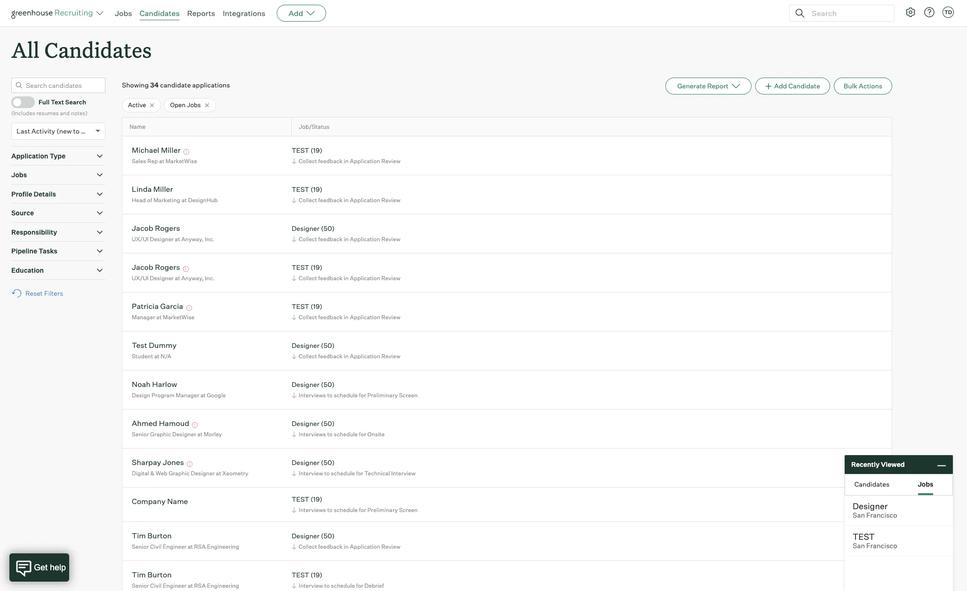 Task type: locate. For each thing, give the bounding box(es) containing it.
francisco up test san francisco
[[867, 512, 898, 520]]

6 collect from the top
[[299, 353, 317, 360]]

civil for test
[[150, 583, 162, 590]]

2 rogers from the top
[[155, 263, 180, 272]]

0 vertical spatial screen
[[399, 392, 418, 399]]

0 vertical spatial engineer
[[163, 544, 187, 551]]

interviews for test (19) interviews to schedule for preliminary screen
[[299, 507, 326, 514]]

to inside test (19) interviews to schedule for preliminary screen
[[327, 507, 333, 514]]

manager right program on the left of page
[[176, 392, 199, 399]]

engineer for designer (50)
[[163, 544, 187, 551]]

for inside designer (50) interview to schedule for technical interview
[[356, 470, 363, 477]]

1 horizontal spatial manager
[[176, 392, 199, 399]]

add candidate link
[[756, 78, 830, 95]]

schedule left onsite
[[334, 431, 358, 438]]

jacob for jacob rogers ux/ui designer at anyway, inc.
[[132, 224, 153, 233]]

1 vertical spatial burton
[[147, 571, 172, 580]]

1 vertical spatial engineer
[[163, 583, 187, 590]]

1 san from the top
[[853, 512, 865, 520]]

name
[[129, 123, 146, 130], [167, 497, 188, 507]]

bulk actions link
[[834, 78, 893, 95]]

interviews to schedule for preliminary screen link down interview to schedule for technical interview link
[[290, 506, 420, 515]]

for inside test (19) interviews to schedule for preliminary screen
[[359, 507, 366, 514]]

3 senior from the top
[[132, 583, 149, 590]]

2 francisco from the top
[[867, 542, 898, 551]]

1 horizontal spatial add
[[775, 82, 787, 90]]

xeometry
[[222, 470, 248, 477]]

1 in from the top
[[344, 158, 349, 165]]

screen
[[399, 392, 418, 399], [399, 507, 418, 514]]

1 vertical spatial screen
[[399, 507, 418, 514]]

and
[[60, 110, 70, 117]]

34
[[150, 81, 159, 89]]

source
[[11, 209, 34, 217]]

add inside popup button
[[289, 8, 303, 18]]

2 screen from the top
[[399, 507, 418, 514]]

test inside test san francisco
[[853, 532, 875, 542]]

name down 'active'
[[129, 123, 146, 130]]

designer inside designer (50) interviews to schedule for preliminary screen
[[292, 381, 320, 389]]

3 collect from the top
[[299, 236, 317, 243]]

senior graphic designer at morley
[[132, 431, 222, 438]]

4 review from the top
[[382, 275, 401, 282]]

2 rsa from the top
[[194, 583, 206, 590]]

manager inside noah harlow design program manager at google
[[176, 392, 199, 399]]

2 engineer from the top
[[163, 583, 187, 590]]

for for designer (50) interview to schedule for technical interview
[[356, 470, 363, 477]]

anyway, down jacob rogers has been in application review for more than 5 days 'image'
[[181, 275, 204, 282]]

(19) for ux/ui designer at anyway, inc.
[[311, 264, 322, 272]]

1 anyway, from the top
[[181, 236, 204, 243]]

candidate
[[160, 81, 191, 89]]

1 vertical spatial anyway,
[[181, 275, 204, 282]]

1 francisco from the top
[[867, 512, 898, 520]]

for left technical
[[356, 470, 363, 477]]

profile
[[11, 190, 32, 198]]

preliminary inside designer (50) interviews to schedule for preliminary screen
[[368, 392, 398, 399]]

1 vertical spatial designer (50) collect feedback in application review
[[292, 342, 401, 360]]

5 feedback from the top
[[318, 314, 343, 321]]

3 interviews from the top
[[299, 507, 326, 514]]

(19)
[[311, 147, 322, 155], [311, 186, 322, 194], [311, 264, 322, 272], [311, 303, 322, 311], [311, 496, 322, 504], [311, 572, 322, 580]]

rogers inside jacob rogers ux/ui designer at anyway, inc.
[[155, 224, 180, 233]]

5 (50) from the top
[[321, 459, 335, 467]]

candidates right the jobs link
[[140, 8, 180, 18]]

1 collect from the top
[[299, 158, 317, 165]]

michael miller
[[132, 146, 181, 155]]

Search candidates field
[[11, 78, 105, 93]]

design
[[132, 392, 150, 399]]

notes)
[[71, 110, 88, 117]]

1 vertical spatial interviews to schedule for preliminary screen link
[[290, 506, 420, 515]]

1 vertical spatial rsa
[[194, 583, 206, 590]]

candidates down recently viewed
[[855, 480, 890, 488]]

1 vertical spatial interviews
[[299, 431, 326, 438]]

interviews to schedule for preliminary screen link
[[290, 391, 420, 400], [290, 506, 420, 515]]

0 vertical spatial interviews to schedule for preliminary screen link
[[290, 391, 420, 400]]

2 anyway, from the top
[[181, 275, 204, 282]]

to inside designer (50) interviews to schedule for preliminary screen
[[327, 392, 333, 399]]

1 burton from the top
[[147, 532, 172, 541]]

engineering for designer (50)
[[207, 544, 239, 551]]

miller for linda
[[153, 185, 173, 194]]

1 rsa from the top
[[194, 544, 206, 551]]

1 screen from the top
[[399, 392, 418, 399]]

1 (19) from the top
[[311, 147, 322, 155]]

0 vertical spatial engineering
[[207, 544, 239, 551]]

0 vertical spatial anyway,
[[181, 236, 204, 243]]

candidates
[[140, 8, 180, 18], [44, 36, 152, 64], [855, 480, 890, 488]]

francisco
[[867, 512, 898, 520], [867, 542, 898, 551]]

reset
[[25, 290, 43, 298]]

san for test
[[853, 542, 865, 551]]

marketwise down michael miller has been in application review for more than 5 days image
[[166, 158, 197, 165]]

interviews to schedule for preliminary screen link for test (19)
[[290, 506, 420, 515]]

1 feedback from the top
[[318, 158, 343, 165]]

jones
[[163, 458, 184, 468]]

2 tim burton link from the top
[[132, 571, 172, 582]]

5 collect from the top
[[299, 314, 317, 321]]

2 vertical spatial designer (50) collect feedback in application review
[[292, 533, 401, 551]]

text
[[51, 98, 64, 106]]

0 vertical spatial ux/ui
[[132, 236, 149, 243]]

interviews inside test (19) interviews to schedule for preliminary screen
[[299, 507, 326, 514]]

collect for 4th collect feedback in application review link from the top of the page
[[299, 275, 317, 282]]

designer inside jacob rogers ux/ui designer at anyway, inc.
[[150, 236, 174, 243]]

0 vertical spatial burton
[[147, 532, 172, 541]]

ux/ui up jacob rogers
[[132, 236, 149, 243]]

miller up sales rep at marketwise
[[161, 146, 181, 155]]

0 horizontal spatial manager
[[132, 314, 155, 321]]

0 vertical spatial tim burton senior civil engineer at rsa engineering
[[132, 532, 239, 551]]

interviews for designer (50) interviews to schedule for preliminary screen
[[299, 392, 326, 399]]

schedule up designer (50) interviews to schedule for onsite
[[334, 392, 358, 399]]

candidates down the jobs link
[[44, 36, 152, 64]]

1 civil from the top
[[150, 544, 162, 551]]

burton for designer
[[147, 532, 172, 541]]

schedule up test (19) interviews to schedule for preliminary screen
[[331, 470, 355, 477]]

harlow
[[152, 380, 177, 390]]

jacob up ux/ui designer at anyway, inc.
[[132, 263, 153, 272]]

for down interview to schedule for technical interview link
[[359, 507, 366, 514]]

4 (50) from the top
[[321, 420, 335, 428]]

1 vertical spatial jacob rogers link
[[132, 263, 180, 274]]

filters
[[44, 290, 63, 298]]

1 tim from the top
[[132, 532, 146, 541]]

garcia
[[160, 302, 183, 311]]

tim burton senior civil engineer at rsa engineering
[[132, 532, 239, 551], [132, 571, 239, 590]]

2 engineering from the top
[[207, 583, 239, 590]]

0 vertical spatial san
[[853, 512, 865, 520]]

0 vertical spatial civil
[[150, 544, 162, 551]]

3 feedback from the top
[[318, 236, 343, 243]]

miller
[[161, 146, 181, 155], [153, 185, 173, 194]]

6 in from the top
[[344, 353, 349, 360]]

3 test (19) collect feedback in application review from the top
[[292, 264, 401, 282]]

open jobs
[[170, 101, 201, 109]]

add button
[[277, 5, 326, 22]]

2 collect from the top
[[299, 197, 317, 204]]

3 (50) from the top
[[321, 381, 335, 389]]

bulk actions
[[844, 82, 883, 90]]

1 vertical spatial add
[[775, 82, 787, 90]]

schedule inside designer (50) interview to schedule for technical interview
[[331, 470, 355, 477]]

francisco inside designer san francisco
[[867, 512, 898, 520]]

2 interviews from the top
[[299, 431, 326, 438]]

interviews for designer (50) interviews to schedule for onsite
[[299, 431, 326, 438]]

5 in from the top
[[344, 314, 349, 321]]

san inside test san francisco
[[853, 542, 865, 551]]

tasks
[[39, 247, 57, 255]]

0 horizontal spatial add
[[289, 8, 303, 18]]

details
[[34, 190, 56, 198]]

1 interviews from the top
[[299, 392, 326, 399]]

tab list containing candidates
[[845, 475, 953, 496]]

2 burton from the top
[[147, 571, 172, 580]]

test dummy student at n/a
[[132, 341, 177, 360]]

5 review from the top
[[382, 314, 401, 321]]

tim burton link for test
[[132, 571, 172, 582]]

7 in from the top
[[344, 544, 349, 551]]

4 test (19) collect feedback in application review from the top
[[292, 303, 401, 321]]

1 preliminary from the top
[[368, 392, 398, 399]]

collect for first collect feedback in application review link from the top of the page
[[299, 158, 317, 165]]

(50) for senior graphic designer at morley
[[321, 420, 335, 428]]

1 senior from the top
[[132, 431, 149, 438]]

0 vertical spatial francisco
[[867, 512, 898, 520]]

for up designer (50) interviews to schedule for onsite
[[359, 392, 366, 399]]

1 collect feedback in application review link from the top
[[290, 157, 403, 166]]

anyway, up jacob rogers has been in application review for more than 5 days 'image'
[[181, 236, 204, 243]]

2 ux/ui from the top
[[132, 275, 149, 282]]

all
[[11, 36, 39, 64]]

1 rogers from the top
[[155, 224, 180, 233]]

1 horizontal spatial name
[[167, 497, 188, 507]]

schedule down interview to schedule for technical interview link
[[334, 507, 358, 514]]

1 (50) from the top
[[321, 225, 335, 233]]

miller up marketing
[[153, 185, 173, 194]]

4 (19) from the top
[[311, 303, 322, 311]]

1 ux/ui from the top
[[132, 236, 149, 243]]

schedule inside designer (50) interviews to schedule for onsite
[[334, 431, 358, 438]]

test
[[292, 147, 309, 155], [292, 186, 309, 194], [292, 264, 309, 272], [292, 303, 309, 311], [292, 496, 309, 504], [853, 532, 875, 542], [292, 572, 309, 580]]

preliminary up onsite
[[368, 392, 398, 399]]

preliminary down technical
[[368, 507, 398, 514]]

4 feedback from the top
[[318, 275, 343, 282]]

noah harlow link
[[132, 380, 177, 391]]

ux/ui
[[132, 236, 149, 243], [132, 275, 149, 282]]

engineering for test (19)
[[207, 583, 239, 590]]

2 (50) from the top
[[321, 342, 335, 350]]

(50) inside designer (50) interviews to schedule for onsite
[[321, 420, 335, 428]]

for
[[359, 392, 366, 399], [359, 431, 366, 438], [356, 470, 363, 477], [359, 507, 366, 514], [356, 583, 363, 590]]

2 jacob rogers link from the top
[[132, 263, 180, 274]]

jobs link
[[115, 8, 132, 18]]

0 vertical spatial add
[[289, 8, 303, 18]]

0 vertical spatial designer (50) collect feedback in application review
[[292, 225, 401, 243]]

6 (50) from the top
[[321, 533, 335, 541]]

interview for (19)
[[299, 583, 323, 590]]

francisco inside test san francisco
[[867, 542, 898, 551]]

1 vertical spatial name
[[167, 497, 188, 507]]

to for designer (50) interview to schedule for technical interview
[[324, 470, 330, 477]]

0 vertical spatial rogers
[[155, 224, 180, 233]]

civil
[[150, 544, 162, 551], [150, 583, 162, 590]]

1 vertical spatial tim burton link
[[132, 571, 172, 582]]

2 tim burton senior civil engineer at rsa engineering from the top
[[132, 571, 239, 590]]

2 tim from the top
[[132, 571, 146, 580]]

(19) inside test (19) interviews to schedule for preliminary screen
[[311, 496, 322, 504]]

report
[[708, 82, 729, 90]]

rogers down marketing
[[155, 224, 180, 233]]

schedule left the debrief
[[331, 583, 355, 590]]

(19) for manager at marketwise
[[311, 303, 322, 311]]

1 vertical spatial tim burton senior civil engineer at rsa engineering
[[132, 571, 239, 590]]

preliminary
[[368, 392, 398, 399], [368, 507, 398, 514]]

0 vertical spatial miller
[[161, 146, 181, 155]]

interview inside test (19) interview to schedule for debrief
[[299, 583, 323, 590]]

for left onsite
[[359, 431, 366, 438]]

san down designer san francisco on the right bottom of page
[[853, 542, 865, 551]]

1 vertical spatial jacob
[[132, 263, 153, 272]]

1 vertical spatial civil
[[150, 583, 162, 590]]

jacob rogers link
[[132, 224, 180, 235], [132, 263, 180, 274]]

(19) for head of marketing at designhub
[[311, 186, 322, 194]]

3 in from the top
[[344, 236, 349, 243]]

jacob rogers has been in application review for more than 5 days image
[[182, 267, 190, 272]]

1 inc. from the top
[[205, 236, 215, 243]]

schedule inside test (19) interviews to schedule for preliminary screen
[[334, 507, 358, 514]]

miller for michael
[[161, 146, 181, 155]]

rogers up ux/ui designer at anyway, inc.
[[155, 263, 180, 272]]

manager
[[132, 314, 155, 321], [176, 392, 199, 399]]

tab list
[[845, 475, 953, 496]]

test (19) collect feedback in application review for patricia garcia
[[292, 303, 401, 321]]

actions
[[859, 82, 883, 90]]

graphic
[[150, 431, 171, 438], [169, 470, 190, 477]]

google
[[207, 392, 226, 399]]

for for test (19) interview to schedule for debrief
[[356, 583, 363, 590]]

senior for test
[[132, 583, 149, 590]]

3 (19) from the top
[[311, 264, 322, 272]]

collect for sixth collect feedback in application review link from the bottom of the page
[[299, 197, 317, 204]]

1 engineering from the top
[[207, 544, 239, 551]]

2 preliminary from the top
[[368, 507, 398, 514]]

0 vertical spatial jacob rogers link
[[132, 224, 180, 235]]

designer (50) interview to schedule for technical interview
[[292, 459, 416, 477]]

4 collect from the top
[[299, 275, 317, 282]]

jacob rogers link down of at top
[[132, 224, 180, 235]]

1 vertical spatial ux/ui
[[132, 275, 149, 282]]

jacob inside jacob rogers link
[[132, 263, 153, 272]]

schedule for designer (50) interviews to schedule for onsite
[[334, 431, 358, 438]]

1 vertical spatial senior
[[132, 544, 149, 551]]

preliminary for (50)
[[368, 392, 398, 399]]

0 horizontal spatial name
[[129, 123, 146, 130]]

jacob rogers
[[132, 263, 180, 272]]

sharpay jones
[[132, 458, 184, 468]]

miller inside 'linda miller head of marketing at designhub'
[[153, 185, 173, 194]]

marketwise down garcia
[[163, 314, 195, 321]]

2 jacob from the top
[[132, 263, 153, 272]]

generate report button
[[666, 78, 752, 95]]

for inside test (19) interview to schedule for debrief
[[356, 583, 363, 590]]

jacob inside jacob rogers ux/ui designer at anyway, inc.
[[132, 224, 153, 233]]

screen inside test (19) interviews to schedule for preliminary screen
[[399, 507, 418, 514]]

san up test san francisco
[[853, 512, 865, 520]]

2 review from the top
[[382, 197, 401, 204]]

name right "company"
[[167, 497, 188, 507]]

collect for 2nd collect feedback in application review link from the bottom
[[299, 353, 317, 360]]

add
[[289, 8, 303, 18], [775, 82, 787, 90]]

for inside designer (50) interviews to schedule for onsite
[[359, 431, 366, 438]]

2 san from the top
[[853, 542, 865, 551]]

0 vertical spatial rsa
[[194, 544, 206, 551]]

interviews inside designer (50) interviews to schedule for onsite
[[299, 431, 326, 438]]

san inside designer san francisco
[[853, 512, 865, 520]]

burton
[[147, 532, 172, 541], [147, 571, 172, 580]]

preliminary inside test (19) interviews to schedule for preliminary screen
[[368, 507, 398, 514]]

0 vertical spatial tim burton link
[[132, 532, 172, 543]]

graphic down ahmed hamoud link
[[150, 431, 171, 438]]

engineer
[[163, 544, 187, 551], [163, 583, 187, 590]]

2 senior from the top
[[132, 544, 149, 551]]

to for test (19) interviews to schedule for preliminary screen
[[327, 507, 333, 514]]

interviews to schedule for preliminary screen link up designer (50) interviews to schedule for onsite
[[290, 391, 420, 400]]

2 civil from the top
[[150, 583, 162, 590]]

1 vertical spatial san
[[853, 542, 865, 551]]

2 feedback from the top
[[318, 197, 343, 204]]

at
[[159, 158, 164, 165], [182, 197, 187, 204], [175, 236, 180, 243], [175, 275, 180, 282], [156, 314, 162, 321], [154, 353, 159, 360], [201, 392, 206, 399], [197, 431, 203, 438], [216, 470, 221, 477], [188, 544, 193, 551], [188, 583, 193, 590]]

7 review from the top
[[382, 544, 401, 551]]

1 engineer from the top
[[163, 544, 187, 551]]

5 (19) from the top
[[311, 496, 322, 504]]

patricia
[[132, 302, 159, 311]]

integrations link
[[223, 8, 266, 18]]

1 test (19) collect feedback in application review from the top
[[292, 147, 401, 165]]

6 (19) from the top
[[311, 572, 322, 580]]

1 vertical spatial rogers
[[155, 263, 180, 272]]

ux/ui down jacob rogers
[[132, 275, 149, 282]]

1 vertical spatial preliminary
[[368, 507, 398, 514]]

collect feedback in application review link
[[290, 157, 403, 166], [290, 196, 403, 205], [290, 235, 403, 244], [290, 274, 403, 283], [290, 313, 403, 322], [290, 352, 403, 361], [290, 543, 403, 552]]

designer
[[292, 225, 320, 233], [150, 236, 174, 243], [150, 275, 174, 282], [292, 342, 320, 350], [292, 381, 320, 389], [292, 420, 320, 428], [172, 431, 196, 438], [292, 459, 320, 467], [191, 470, 215, 477], [853, 501, 888, 512], [292, 533, 320, 541]]

0 vertical spatial tim
[[132, 532, 146, 541]]

0 vertical spatial interviews
[[299, 392, 326, 399]]

greenhouse recruiting image
[[11, 8, 96, 19]]

0 vertical spatial inc.
[[205, 236, 215, 243]]

recently
[[852, 461, 880, 469]]

2 (19) from the top
[[311, 186, 322, 194]]

schedule for designer (50) interview to schedule for technical interview
[[331, 470, 355, 477]]

0 vertical spatial preliminary
[[368, 392, 398, 399]]

for left the debrief
[[356, 583, 363, 590]]

0 vertical spatial senior
[[132, 431, 149, 438]]

2 interviews to schedule for preliminary screen link from the top
[[290, 506, 420, 515]]

to inside designer (50) interviews to schedule for onsite
[[327, 431, 333, 438]]

4 in from the top
[[344, 275, 349, 282]]

rogers inside jacob rogers link
[[155, 263, 180, 272]]

5 collect feedback in application review link from the top
[[290, 313, 403, 322]]

education
[[11, 266, 44, 274]]

for for designer (50) interviews to schedule for onsite
[[359, 431, 366, 438]]

1 vertical spatial engineering
[[207, 583, 239, 590]]

6 feedback from the top
[[318, 353, 343, 360]]

1 tim burton link from the top
[[132, 532, 172, 543]]

to inside designer (50) interview to schedule for technical interview
[[324, 470, 330, 477]]

schedule for designer (50) interviews to schedule for preliminary screen
[[334, 392, 358, 399]]

schedule inside test (19) interview to schedule for debrief
[[331, 583, 355, 590]]

for inside designer (50) interviews to schedule for preliminary screen
[[359, 392, 366, 399]]

schedule inside designer (50) interviews to schedule for preliminary screen
[[334, 392, 358, 399]]

7 collect from the top
[[299, 544, 317, 551]]

1 vertical spatial inc.
[[205, 275, 215, 282]]

patricia garcia link
[[132, 302, 183, 313]]

2 test (19) collect feedback in application review from the top
[[292, 186, 401, 204]]

1 tim burton senior civil engineer at rsa engineering from the top
[[132, 532, 239, 551]]

1 vertical spatial miller
[[153, 185, 173, 194]]

jacob down head
[[132, 224, 153, 233]]

1 vertical spatial francisco
[[867, 542, 898, 551]]

jacob for jacob rogers
[[132, 263, 153, 272]]

manager down patricia
[[132, 314, 155, 321]]

linda
[[132, 185, 152, 194]]

td button
[[943, 7, 954, 18]]

1 jacob from the top
[[132, 224, 153, 233]]

1 vertical spatial tim
[[132, 571, 146, 580]]

1 vertical spatial manager
[[176, 392, 199, 399]]

preliminary for (19)
[[368, 507, 398, 514]]

2 designer (50) collect feedback in application review from the top
[[292, 342, 401, 360]]

2 vertical spatial candidates
[[855, 480, 890, 488]]

2 in from the top
[[344, 197, 349, 204]]

francisco down designer san francisco on the right bottom of page
[[867, 542, 898, 551]]

sharpay jones has been in technical interview for more than 14 days image
[[186, 462, 194, 468]]

screen inside designer (50) interviews to schedule for preliminary screen
[[399, 392, 418, 399]]

recently viewed
[[852, 461, 905, 469]]

feedback for 2nd collect feedback in application review link from the bottom
[[318, 353, 343, 360]]

application for fifth collect feedback in application review link
[[350, 314, 380, 321]]

designer inside designer (50) interview to schedule for technical interview
[[292, 459, 320, 467]]

1 designer (50) collect feedback in application review from the top
[[292, 225, 401, 243]]

interviews inside designer (50) interviews to schedule for preliminary screen
[[299, 392, 326, 399]]

1 interviews to schedule for preliminary screen link from the top
[[290, 391, 420, 400]]

schedule for test (19) interviews to schedule for preliminary screen
[[334, 507, 358, 514]]

2 vertical spatial interviews
[[299, 507, 326, 514]]

activity
[[31, 127, 55, 135]]

(50) inside designer (50) interviews to schedule for preliminary screen
[[321, 381, 335, 389]]

jacob rogers link up ux/ui designer at anyway, inc.
[[132, 263, 180, 274]]

sharpay
[[132, 458, 161, 468]]

graphic down jones
[[169, 470, 190, 477]]

to inside test (19) interview to schedule for debrief
[[324, 583, 330, 590]]

inc. inside jacob rogers ux/ui designer at anyway, inc.
[[205, 236, 215, 243]]

rogers for jacob rogers ux/ui designer at anyway, inc.
[[155, 224, 180, 233]]

civil for designer
[[150, 544, 162, 551]]

0 vertical spatial jacob
[[132, 224, 153, 233]]

inc.
[[205, 236, 215, 243], [205, 275, 215, 282]]

6 collect feedback in application review link from the top
[[290, 352, 403, 361]]

0 vertical spatial manager
[[132, 314, 155, 321]]

last activity (new to old)
[[16, 127, 93, 135]]

2 vertical spatial senior
[[132, 583, 149, 590]]

to
[[73, 127, 80, 135], [327, 392, 333, 399], [327, 431, 333, 438], [324, 470, 330, 477], [327, 507, 333, 514], [324, 583, 330, 590]]



Task type: describe. For each thing, give the bounding box(es) containing it.
reports link
[[187, 8, 215, 18]]

7 feedback from the top
[[318, 544, 343, 551]]

add for add
[[289, 8, 303, 18]]

last
[[16, 127, 30, 135]]

feedback for first collect feedback in application review link from the top of the page
[[318, 158, 343, 165]]

ux/ui inside jacob rogers ux/ui designer at anyway, inc.
[[132, 236, 149, 243]]

tim burton senior civil engineer at rsa engineering for designer
[[132, 532, 239, 551]]

at inside noah harlow design program manager at google
[[201, 392, 206, 399]]

viewed
[[881, 461, 905, 469]]

test (19) interviews to schedule for preliminary screen
[[292, 496, 418, 514]]

job/status
[[299, 123, 330, 130]]

configure image
[[905, 7, 917, 18]]

tim for designer
[[132, 532, 146, 541]]

test inside test (19) interviews to schedule for preliminary screen
[[292, 496, 309, 504]]

resumes
[[36, 110, 59, 117]]

interviews to schedule for preliminary screen link for designer (50)
[[290, 391, 420, 400]]

sharpay jones link
[[132, 458, 184, 469]]

profile details
[[11, 190, 56, 198]]

showing
[[122, 81, 149, 89]]

sales
[[132, 158, 146, 165]]

(19) for sales rep at marketwise
[[311, 147, 322, 155]]

feedback for 5th collect feedback in application review link from the bottom of the page
[[318, 236, 343, 243]]

td
[[945, 9, 952, 16]]

student
[[132, 353, 153, 360]]

company
[[132, 497, 166, 507]]

full text search (includes resumes and notes)
[[11, 98, 88, 117]]

senior for designer
[[132, 544, 149, 551]]

add candidate
[[775, 82, 820, 90]]

feedback for 4th collect feedback in application review link from the top of the page
[[318, 275, 343, 282]]

showing 34 candidate applications
[[122, 81, 230, 89]]

michael miller has been in application review for more than 5 days image
[[182, 149, 191, 155]]

application for sixth collect feedback in application review link from the bottom of the page
[[350, 197, 380, 204]]

test (19) collect feedback in application review for jacob rogers
[[292, 264, 401, 282]]

6 review from the top
[[382, 353, 401, 360]]

interview for (50)
[[299, 470, 323, 477]]

application for 4th collect feedback in application review link from the top of the page
[[350, 275, 380, 282]]

to for last activity (new to old)
[[73, 127, 80, 135]]

engineer for test (19)
[[163, 583, 187, 590]]

head
[[132, 197, 146, 204]]

1 vertical spatial graphic
[[169, 470, 190, 477]]

digital & web graphic designer at xeometry
[[132, 470, 248, 477]]

of
[[147, 197, 152, 204]]

web
[[156, 470, 168, 477]]

test
[[132, 341, 147, 350]]

designer (50) collect feedback in application review for rogers
[[292, 225, 401, 243]]

rsa for test (19)
[[194, 583, 206, 590]]

(50) inside designer (50) interview to schedule for technical interview
[[321, 459, 335, 467]]

designer inside designer (50) interviews to schedule for onsite
[[292, 420, 320, 428]]

burton for test
[[147, 571, 172, 580]]

1 review from the top
[[382, 158, 401, 165]]

ahmed
[[132, 419, 157, 429]]

td button
[[941, 5, 956, 20]]

designer (50) interviews to schedule for preliminary screen
[[292, 381, 418, 399]]

2 collect feedback in application review link from the top
[[290, 196, 403, 205]]

screen for (50)
[[399, 392, 418, 399]]

tim burton link for designer
[[132, 532, 172, 543]]

2 inc. from the top
[[205, 275, 215, 282]]

feedback for fifth collect feedback in application review link
[[318, 314, 343, 321]]

open
[[170, 101, 186, 109]]

candidate reports are now available! apply filters and select "view in app" element
[[666, 78, 752, 95]]

ux/ui designer at anyway, inc.
[[132, 275, 215, 282]]

ahmed hamoud link
[[132, 419, 189, 430]]

application for 5th collect feedback in application review link from the bottom of the page
[[350, 236, 380, 243]]

candidate
[[789, 82, 820, 90]]

designer (50) collect feedback in application review for dummy
[[292, 342, 401, 360]]

0 vertical spatial name
[[129, 123, 146, 130]]

hamoud
[[159, 419, 189, 429]]

linda miller head of marketing at designhub
[[132, 185, 218, 204]]

0 vertical spatial graphic
[[150, 431, 171, 438]]

designer san francisco
[[853, 501, 898, 520]]

4 collect feedback in application review link from the top
[[290, 274, 403, 283]]

feedback for sixth collect feedback in application review link from the bottom of the page
[[318, 197, 343, 204]]

0 vertical spatial candidates
[[140, 8, 180, 18]]

collect for 5th collect feedback in application review link from the bottom of the page
[[299, 236, 317, 243]]

0 vertical spatial marketwise
[[166, 158, 197, 165]]

pipeline tasks
[[11, 247, 57, 255]]

type
[[50, 152, 66, 160]]

3 designer (50) collect feedback in application review from the top
[[292, 533, 401, 551]]

1 vertical spatial marketwise
[[163, 314, 195, 321]]

(19) inside test (19) interview to schedule for debrief
[[311, 572, 322, 580]]

full
[[39, 98, 50, 106]]

tim for test
[[132, 571, 146, 580]]

to for designer (50) interviews to schedule for onsite
[[327, 431, 333, 438]]

morley
[[204, 431, 222, 438]]

designer inside designer san francisco
[[853, 501, 888, 512]]

francisco for designer
[[867, 512, 898, 520]]

1 jacob rogers link from the top
[[132, 224, 180, 235]]

test (19) collect feedback in application review for michael miller
[[292, 147, 401, 165]]

(50) for ux/ui designer at anyway, inc.
[[321, 225, 335, 233]]

company name
[[132, 497, 188, 507]]

integrations
[[223, 8, 266, 18]]

rogers for jacob rogers
[[155, 263, 180, 272]]

tim burton senior civil engineer at rsa engineering for test
[[132, 571, 239, 590]]

application for 2nd collect feedback in application review link from the bottom
[[350, 353, 380, 360]]

at inside 'linda miller head of marketing at designhub'
[[182, 197, 187, 204]]

(50) for student at n/a
[[321, 342, 335, 350]]

&
[[150, 470, 154, 477]]

bulk
[[844, 82, 858, 90]]

ahmed hamoud has been in onsite for more than 21 days image
[[191, 423, 199, 429]]

jacob rogers ux/ui designer at anyway, inc.
[[132, 224, 215, 243]]

marketing
[[153, 197, 180, 204]]

anyway, inside jacob rogers ux/ui designer at anyway, inc.
[[181, 236, 204, 243]]

collect for fifth collect feedback in application review link
[[299, 314, 317, 321]]

at inside test dummy student at n/a
[[154, 353, 159, 360]]

interview to schedule for debrief link
[[290, 582, 386, 591]]

schedule for test (19) interview to schedule for debrief
[[331, 583, 355, 590]]

checkmark image
[[16, 98, 23, 105]]

to for test (19) interview to schedule for debrief
[[324, 583, 330, 590]]

at inside jacob rogers ux/ui designer at anyway, inc.
[[175, 236, 180, 243]]

for for test (19) interviews to schedule for preliminary screen
[[359, 507, 366, 514]]

test inside test (19) interview to schedule for debrief
[[292, 572, 309, 580]]

(50) for design program manager at google
[[321, 381, 335, 389]]

company name link
[[132, 497, 188, 508]]

rsa for designer (50)
[[194, 544, 206, 551]]

(new
[[57, 127, 72, 135]]

candidates link
[[140, 8, 180, 18]]

generate report
[[678, 82, 729, 90]]

rep
[[147, 158, 158, 165]]

for for designer (50) interviews to schedule for preliminary screen
[[359, 392, 366, 399]]

to for designer (50) interviews to schedule for preliminary screen
[[327, 392, 333, 399]]

dummy
[[149, 341, 177, 350]]

last activity (new to old) option
[[16, 127, 93, 135]]

linda miller link
[[132, 185, 173, 196]]

digital
[[132, 470, 149, 477]]

add for add candidate
[[775, 82, 787, 90]]

interviews to schedule for onsite link
[[290, 430, 387, 439]]

3 review from the top
[[382, 236, 401, 243]]

applications
[[192, 81, 230, 89]]

noah
[[132, 380, 151, 390]]

application for first collect feedback in application review link from the top of the page
[[350, 158, 380, 165]]

interview to schedule for technical interview link
[[290, 469, 418, 478]]

reset filters
[[25, 290, 63, 298]]

3 collect feedback in application review link from the top
[[290, 235, 403, 244]]

michael
[[132, 146, 159, 155]]

pipeline
[[11, 247, 37, 255]]

7 collect feedback in application review link from the top
[[290, 543, 403, 552]]

michael miller link
[[132, 146, 181, 156]]

name inside company name link
[[167, 497, 188, 507]]

1 vertical spatial candidates
[[44, 36, 152, 64]]

all candidates
[[11, 36, 152, 64]]

manager at marketwise
[[132, 314, 195, 321]]

patricia garcia
[[132, 302, 183, 311]]

designhub
[[188, 197, 218, 204]]

Search text field
[[810, 6, 886, 20]]

program
[[152, 392, 175, 399]]

reports
[[187, 8, 215, 18]]

patricia garcia has been in application review for more than 5 days image
[[185, 306, 193, 311]]

francisco for test
[[867, 542, 898, 551]]

reset filters button
[[11, 285, 68, 302]]

san for designer
[[853, 512, 865, 520]]

screen for (19)
[[399, 507, 418, 514]]

test san francisco
[[853, 532, 898, 551]]



Task type: vqa. For each thing, say whether or not it's contained in the screenshot.
Interviews for TEST (19) Interviews to schedule for Preliminary Screen
yes



